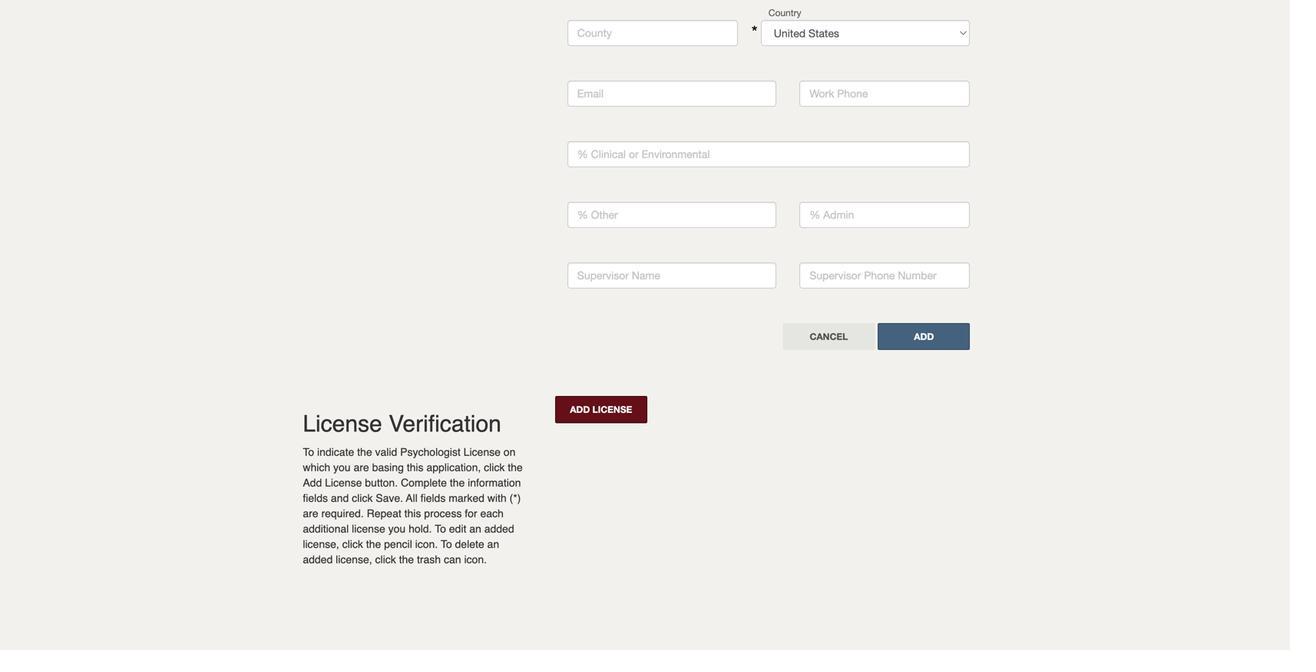 Task type: describe. For each thing, give the bounding box(es) containing it.
0 vertical spatial added
[[484, 523, 514, 535]]

the down on
[[508, 462, 523, 474]]

the down license
[[366, 538, 381, 551]]

County text field
[[567, 20, 738, 46]]

1 horizontal spatial are
[[354, 462, 369, 474]]

work
[[810, 87, 834, 100]]

license verification
[[303, 411, 501, 437]]

0 horizontal spatial are
[[303, 508, 318, 520]]

2 vertical spatial license
[[325, 477, 362, 489]]

name
[[632, 269, 660, 282]]

each
[[480, 508, 504, 520]]

with
[[487, 492, 507, 505]]

add
[[303, 477, 322, 489]]

to indicate the valid psychologist license on which you are basing this application, click the add license button. complete the information fields and click save. all fields marked with (*) are required. repeat this process for each additional license you hold. to edit an added license, click the pencil icon. to delete an added license, click the trash can icon.
[[303, 446, 523, 566]]

other
[[591, 208, 618, 221]]

0 horizontal spatial added
[[303, 554, 333, 566]]

email
[[577, 87, 604, 100]]

save.
[[376, 492, 403, 505]]

supervisor for supervisor name
[[577, 269, 629, 282]]

indicate
[[317, 446, 354, 459]]

supervisor name
[[577, 269, 660, 282]]

2 fields from the left
[[421, 492, 446, 505]]

1 vertical spatial this
[[404, 508, 421, 520]]

on
[[504, 446, 516, 459]]

% clinical or environmental
[[577, 148, 710, 160]]

marked
[[449, 492, 484, 505]]

0 horizontal spatial icon.
[[415, 538, 438, 551]]

% Clinical or Environmental text field
[[567, 141, 970, 167]]

license
[[352, 523, 385, 535]]

hold.
[[409, 523, 432, 535]]

% Admin text field
[[800, 202, 970, 228]]

country
[[769, 7, 801, 18]]

number
[[898, 269, 937, 282]]

for
[[465, 508, 477, 520]]

additional
[[303, 523, 349, 535]]

0 vertical spatial to
[[303, 446, 314, 459]]

1 vertical spatial license
[[464, 446, 501, 459]]

Work Phone text field
[[800, 81, 970, 107]]

delete
[[455, 538, 484, 551]]

phone for supervisor
[[864, 269, 895, 282]]

psychologist
[[400, 446, 461, 459]]

Email text field
[[567, 81, 777, 107]]

button.
[[365, 477, 398, 489]]

0 vertical spatial license,
[[303, 538, 339, 551]]

or
[[629, 148, 639, 160]]

0 vertical spatial you
[[333, 462, 351, 474]]

verification
[[389, 411, 501, 437]]

% for % other
[[577, 208, 588, 221]]

click right and
[[352, 492, 373, 505]]

Supervisor Name text field
[[567, 263, 777, 289]]

the down application,
[[450, 477, 465, 489]]

phone for work
[[837, 87, 868, 100]]

clinical
[[591, 148, 626, 160]]

click down pencil
[[375, 554, 396, 566]]



Task type: locate. For each thing, give the bounding box(es) containing it.
this down all
[[404, 508, 421, 520]]

(*)
[[510, 492, 521, 505]]

0 horizontal spatial an
[[469, 523, 481, 535]]

license
[[303, 411, 382, 437], [464, 446, 501, 459], [325, 477, 362, 489]]

added
[[484, 523, 514, 535], [303, 554, 333, 566]]

1 vertical spatial an
[[487, 538, 499, 551]]

None button
[[783, 323, 875, 350], [878, 323, 970, 350], [555, 396, 647, 423], [783, 323, 875, 350], [878, 323, 970, 350], [555, 396, 647, 423]]

% other
[[577, 208, 618, 221]]

0 vertical spatial are
[[354, 462, 369, 474]]

% for % clinical or environmental
[[577, 148, 588, 160]]

icon.
[[415, 538, 438, 551], [464, 554, 487, 566]]

license up and
[[325, 477, 362, 489]]

1 horizontal spatial an
[[487, 538, 499, 551]]

which
[[303, 462, 330, 474]]

to
[[303, 446, 314, 459], [435, 523, 446, 535], [441, 538, 452, 551]]

1 supervisor from the left
[[577, 269, 629, 282]]

required.
[[321, 508, 364, 520]]

an
[[469, 523, 481, 535], [487, 538, 499, 551]]

Supervisor Phone Number text field
[[800, 263, 970, 289]]

county
[[577, 26, 612, 39]]

the down pencil
[[399, 554, 414, 566]]

1 horizontal spatial supervisor
[[810, 269, 861, 282]]

1 vertical spatial added
[[303, 554, 333, 566]]

can
[[444, 554, 461, 566]]

1 vertical spatial license,
[[336, 554, 372, 566]]

repeat
[[367, 508, 401, 520]]

license up indicate
[[303, 411, 382, 437]]

icon. up trash
[[415, 538, 438, 551]]

1 vertical spatial to
[[435, 523, 446, 535]]

click up information
[[484, 462, 505, 474]]

fields down complete
[[421, 492, 446, 505]]

supervisor left name
[[577, 269, 629, 282]]

0 vertical spatial phone
[[837, 87, 868, 100]]

0 vertical spatial license
[[303, 411, 382, 437]]

% left the clinical at the left of page
[[577, 148, 588, 160]]

phone left 'number'
[[864, 269, 895, 282]]

0 vertical spatial icon.
[[415, 538, 438, 551]]

admin
[[823, 208, 854, 221]]

you
[[333, 462, 351, 474], [388, 523, 406, 535]]

1 vertical spatial phone
[[864, 269, 895, 282]]

this up complete
[[407, 462, 424, 474]]

phone right work
[[837, 87, 868, 100]]

to up which
[[303, 446, 314, 459]]

are up button.
[[354, 462, 369, 474]]

supervisor down the admin
[[810, 269, 861, 282]]

license, down additional
[[303, 538, 339, 551]]

supervisor
[[577, 269, 629, 282], [810, 269, 861, 282]]

work phone
[[810, 87, 868, 100]]

phone
[[837, 87, 868, 100], [864, 269, 895, 282]]

1 fields from the left
[[303, 492, 328, 505]]

the
[[357, 446, 372, 459], [508, 462, 523, 474], [450, 477, 465, 489], [366, 538, 381, 551], [399, 554, 414, 566]]

fields down add
[[303, 492, 328, 505]]

1 horizontal spatial icon.
[[464, 554, 487, 566]]

basing
[[372, 462, 404, 474]]

pencil
[[384, 538, 412, 551]]

1 horizontal spatial added
[[484, 523, 514, 535]]

all
[[406, 492, 418, 505]]

2 supervisor from the left
[[810, 269, 861, 282]]

click down license
[[342, 538, 363, 551]]

click
[[484, 462, 505, 474], [352, 492, 373, 505], [342, 538, 363, 551], [375, 554, 396, 566]]

and
[[331, 492, 349, 505]]

fields
[[303, 492, 328, 505], [421, 492, 446, 505]]

license,
[[303, 538, 339, 551], [336, 554, 372, 566]]

% left other
[[577, 208, 588, 221]]

0 horizontal spatial you
[[333, 462, 351, 474]]

% Other text field
[[567, 202, 777, 228]]

information
[[468, 477, 521, 489]]

%
[[577, 148, 588, 160], [577, 208, 588, 221], [810, 208, 820, 221]]

you down indicate
[[333, 462, 351, 474]]

the left the valid at left bottom
[[357, 446, 372, 459]]

this
[[407, 462, 424, 474], [404, 508, 421, 520]]

added down additional
[[303, 554, 333, 566]]

1 horizontal spatial you
[[388, 523, 406, 535]]

an right delete
[[487, 538, 499, 551]]

% for % admin
[[810, 208, 820, 221]]

are up additional
[[303, 508, 318, 520]]

1 vertical spatial you
[[388, 523, 406, 535]]

1 horizontal spatial fields
[[421, 492, 446, 505]]

1 vertical spatial are
[[303, 508, 318, 520]]

supervisor for supervisor phone number
[[810, 269, 861, 282]]

you up pencil
[[388, 523, 406, 535]]

% left the admin
[[810, 208, 820, 221]]

valid
[[375, 446, 397, 459]]

added down each
[[484, 523, 514, 535]]

process
[[424, 508, 462, 520]]

edit
[[449, 523, 466, 535]]

0 horizontal spatial fields
[[303, 492, 328, 505]]

trash
[[417, 554, 441, 566]]

2 vertical spatial to
[[441, 538, 452, 551]]

to down process
[[435, 523, 446, 535]]

0 horizontal spatial supervisor
[[577, 269, 629, 282]]

an down for
[[469, 523, 481, 535]]

% admin
[[810, 208, 854, 221]]

application,
[[427, 462, 481, 474]]

environmental
[[642, 148, 710, 160]]

0 vertical spatial this
[[407, 462, 424, 474]]

to up can
[[441, 538, 452, 551]]

complete
[[401, 477, 447, 489]]

supervisor phone number
[[810, 269, 937, 282]]

0 vertical spatial an
[[469, 523, 481, 535]]

license left on
[[464, 446, 501, 459]]

icon. down delete
[[464, 554, 487, 566]]

license, down license
[[336, 554, 372, 566]]

1 vertical spatial icon.
[[464, 554, 487, 566]]

are
[[354, 462, 369, 474], [303, 508, 318, 520]]



Task type: vqa. For each thing, say whether or not it's contained in the screenshot.
right you
yes



